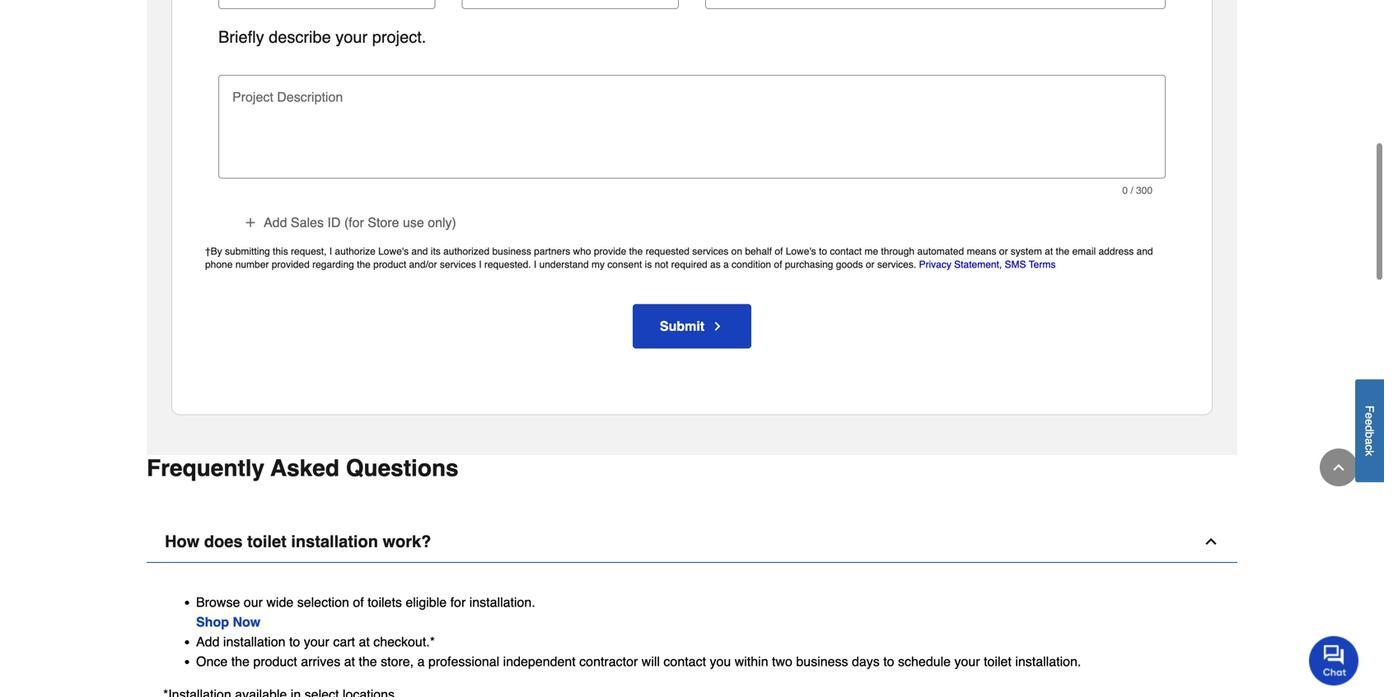 Task type: locate. For each thing, give the bounding box(es) containing it.
2 horizontal spatial your
[[954, 654, 980, 670]]

1 vertical spatial to
[[289, 635, 300, 650]]

k
[[1363, 451, 1376, 457]]

1 vertical spatial product
[[253, 654, 297, 670]]

product left and/or on the left
[[373, 259, 406, 271]]

2 vertical spatial at
[[344, 654, 355, 670]]

0 horizontal spatial at
[[344, 654, 355, 670]]

installation inside button
[[291, 532, 378, 551]]

0 vertical spatial add
[[264, 215, 287, 230]]

0 vertical spatial business
[[492, 246, 531, 257]]

privacy statement , sms terms
[[919, 259, 1056, 271]]

chevron up image inside how does toilet installation work? button
[[1203, 534, 1219, 550]]

1 vertical spatial installation
[[223, 635, 285, 650]]

2 horizontal spatial at
[[1045, 246, 1053, 257]]

1 horizontal spatial installation
[[291, 532, 378, 551]]

/
[[1131, 185, 1133, 196]]

0 horizontal spatial and
[[411, 246, 428, 257]]

1 horizontal spatial toilet
[[984, 654, 1012, 670]]

chevron right image
[[711, 320, 724, 333]]

2 vertical spatial your
[[954, 654, 980, 670]]

of inside the browse our wide selection of toilets eligible for installation. shop now add installation to your cart at checkout.* once the product arrives at the store, a professional independent contractor will contact you within two business days to schedule your toilet installation.
[[353, 595, 364, 610]]

1 vertical spatial at
[[359, 635, 370, 650]]

at right cart
[[359, 635, 370, 650]]

0 horizontal spatial installation.
[[469, 595, 535, 610]]

1 vertical spatial or
[[866, 259, 874, 271]]

installation.
[[469, 595, 535, 610], [1015, 654, 1081, 670]]

2 horizontal spatial i
[[534, 259, 537, 271]]

your left project.
[[336, 28, 368, 47]]

a up k
[[1363, 439, 1376, 445]]

0 horizontal spatial your
[[304, 635, 329, 650]]

to up 'purchasing'
[[819, 246, 827, 257]]

chevron up image
[[1330, 460, 1347, 476], [1203, 534, 1219, 550]]

lowe's up 'purchasing'
[[786, 246, 816, 257]]

†
[[205, 246, 211, 257]]

1 vertical spatial toilet
[[984, 654, 1012, 670]]

0 vertical spatial your
[[336, 28, 368, 47]]

0 vertical spatial product
[[373, 259, 406, 271]]

authorized
[[443, 246, 489, 257]]

1 horizontal spatial a
[[723, 259, 729, 271]]

as
[[710, 259, 721, 271]]

1 horizontal spatial business
[[796, 654, 848, 670]]

address
[[1099, 246, 1134, 257]]

Project Description text field
[[225, 98, 1159, 171]]

1 horizontal spatial chevron up image
[[1330, 460, 1347, 476]]

product left arrives
[[253, 654, 297, 670]]

contact inside † by submitting this request, i authorize                         lowe's and its authorized business partners who                         provide the requested services on behalf of lowe's                         to contact me through automated means or system at the                         email address and phone number provided regarding the                         product and/or services i requested. i understand my                         consent is not required as a condition of purchasing                         goods or services.
[[830, 246, 862, 257]]

use
[[403, 215, 424, 230]]

1 horizontal spatial and
[[1136, 246, 1153, 257]]

shop
[[196, 615, 229, 630]]

or
[[999, 246, 1008, 257], [866, 259, 874, 271]]

of right behalf
[[775, 246, 783, 257]]

2 vertical spatial of
[[353, 595, 364, 610]]

toilet inside the browse our wide selection of toilets eligible for installation. shop now add installation to your cart at checkout.* once the product arrives at the store, a professional independent contractor will contact you within two business days to schedule your toilet installation.
[[984, 654, 1012, 670]]

and
[[411, 246, 428, 257], [1136, 246, 1153, 257]]

i
[[329, 246, 332, 257], [479, 259, 482, 271], [534, 259, 537, 271]]

product inside the browse our wide selection of toilets eligible for installation. shop now add installation to your cart at checkout.* once the product arrives at the store, a professional independent contractor will contact you within two business days to schedule your toilet installation.
[[253, 654, 297, 670]]

briefly describe your project.
[[218, 28, 426, 47]]

i down authorized
[[479, 259, 482, 271]]

cart
[[333, 635, 355, 650]]

to down wide
[[289, 635, 300, 650]]

to right days
[[883, 654, 894, 670]]

will
[[642, 654, 660, 670]]

system
[[1011, 246, 1042, 257]]

1 horizontal spatial add
[[264, 215, 287, 230]]

at up terms
[[1045, 246, 1053, 257]]

of left toilets
[[353, 595, 364, 610]]

toilets
[[368, 595, 402, 610]]

0 horizontal spatial installation
[[223, 635, 285, 650]]

1 horizontal spatial to
[[819, 246, 827, 257]]

a inside † by submitting this request, i authorize                         lowe's and its authorized business partners who                         provide the requested services on behalf of lowe's                         to contact me through automated means or system at the                         email address and phone number provided regarding the                         product and/or services i requested. i understand my                         consent is not required as a condition of purchasing                         goods or services.
[[723, 259, 729, 271]]

submit button
[[633, 304, 751, 349]]

toilet right schedule
[[984, 654, 1012, 670]]

0 horizontal spatial add
[[196, 635, 220, 650]]

e up the b
[[1363, 420, 1376, 426]]

1 horizontal spatial lowe's
[[786, 246, 816, 257]]

add up once
[[196, 635, 220, 650]]

0 vertical spatial to
[[819, 246, 827, 257]]

add right plus image
[[264, 215, 287, 230]]

1 vertical spatial services
[[440, 259, 476, 271]]

on
[[731, 246, 742, 257]]

project.
[[372, 28, 426, 47]]

terms
[[1029, 259, 1056, 271]]

how does toilet installation work?
[[165, 532, 431, 551]]

goods
[[836, 259, 863, 271]]

requested
[[646, 246, 690, 257]]

services up as
[[692, 246, 729, 257]]

e up d
[[1363, 413, 1376, 420]]

0 horizontal spatial toilet
[[247, 532, 287, 551]]

a inside the browse our wide selection of toilets eligible for installation. shop now add installation to your cart at checkout.* once the product arrives at the store, a professional independent contractor will contact you within two business days to schedule your toilet installation.
[[417, 654, 425, 670]]

this
[[273, 246, 288, 257]]

2 horizontal spatial to
[[883, 654, 894, 670]]

at down cart
[[344, 654, 355, 670]]

0 vertical spatial installation
[[291, 532, 378, 551]]

0 horizontal spatial a
[[417, 654, 425, 670]]

chevron up image inside scroll to top element
[[1330, 460, 1347, 476]]

sms terms link
[[1005, 259, 1056, 271]]

0 vertical spatial at
[[1045, 246, 1053, 257]]

1 lowe's from the left
[[378, 246, 409, 257]]

consent
[[607, 259, 642, 271]]

0 vertical spatial chevron up image
[[1330, 460, 1347, 476]]

0 horizontal spatial contact
[[664, 654, 706, 670]]

1 horizontal spatial services
[[692, 246, 729, 257]]

provided
[[272, 259, 310, 271]]

the down authorize
[[357, 259, 371, 271]]

services.
[[877, 259, 916, 271]]

your
[[336, 28, 368, 47], [304, 635, 329, 650], [954, 654, 980, 670]]

now
[[233, 615, 261, 630]]

2 horizontal spatial a
[[1363, 439, 1376, 445]]

,
[[999, 259, 1002, 271]]

0 / 300
[[1122, 185, 1153, 196]]

work?
[[383, 532, 431, 551]]

wide
[[266, 595, 294, 610]]

who
[[573, 246, 591, 257]]

is
[[645, 259, 652, 271]]

2 vertical spatial a
[[417, 654, 425, 670]]

business right the two
[[796, 654, 848, 670]]

0 horizontal spatial lowe's
[[378, 246, 409, 257]]

1 horizontal spatial at
[[359, 635, 370, 650]]

at inside † by submitting this request, i authorize                         lowe's and its authorized business partners who                         provide the requested services on behalf of lowe's                         to contact me through automated means or system at the                         email address and phone number provided regarding the                         product and/or services i requested. i understand my                         consent is not required as a condition of purchasing                         goods or services.
[[1045, 246, 1053, 257]]

i up regarding
[[329, 246, 332, 257]]

0 horizontal spatial product
[[253, 654, 297, 670]]

regarding
[[312, 259, 354, 271]]

toilet right does
[[247, 532, 287, 551]]

f e e d b a c k button
[[1355, 380, 1384, 483]]

of right condition
[[774, 259, 782, 271]]

phone
[[205, 259, 233, 271]]

1 vertical spatial chevron up image
[[1203, 534, 1219, 550]]

business inside the browse our wide selection of toilets eligible for installation. shop now add installation to your cart at checkout.* once the product arrives at the store, a professional independent contractor will contact you within two business days to schedule your toilet installation.
[[796, 654, 848, 670]]

1 horizontal spatial contact
[[830, 246, 862, 257]]

the up consent
[[629, 246, 643, 257]]

a right as
[[723, 259, 729, 271]]

through
[[881, 246, 915, 257]]

lowe's down store
[[378, 246, 409, 257]]

1 vertical spatial add
[[196, 635, 220, 650]]

me
[[864, 246, 878, 257]]

contact right will
[[664, 654, 706, 670]]

0 horizontal spatial business
[[492, 246, 531, 257]]

the
[[629, 246, 643, 257], [1056, 246, 1069, 257], [357, 259, 371, 271], [231, 654, 250, 670], [359, 654, 377, 670]]

installation up selection
[[291, 532, 378, 551]]

for
[[450, 595, 466, 610]]

1 vertical spatial your
[[304, 635, 329, 650]]

0 horizontal spatial to
[[289, 635, 300, 650]]

1 vertical spatial contact
[[664, 654, 706, 670]]

contact inside the browse our wide selection of toilets eligible for installation. shop now add installation to your cart at checkout.* once the product arrives at the store, a professional independent contractor will contact you within two business days to schedule your toilet installation.
[[664, 654, 706, 670]]

business
[[492, 246, 531, 257], [796, 654, 848, 670]]

toilet
[[247, 532, 287, 551], [984, 654, 1012, 670]]

1 vertical spatial a
[[1363, 439, 1376, 445]]

a right store, on the bottom of page
[[417, 654, 425, 670]]

or down me
[[866, 259, 874, 271]]

0 horizontal spatial services
[[440, 259, 476, 271]]

submit
[[660, 319, 704, 334]]

0 horizontal spatial or
[[866, 259, 874, 271]]

0 vertical spatial a
[[723, 259, 729, 271]]

or up ,
[[999, 246, 1008, 257]]

your right schedule
[[954, 654, 980, 670]]

0 vertical spatial services
[[692, 246, 729, 257]]

2 lowe's from the left
[[786, 246, 816, 257]]

1 horizontal spatial product
[[373, 259, 406, 271]]

store,
[[381, 654, 414, 670]]

0 vertical spatial of
[[775, 246, 783, 257]]

lowe's
[[378, 246, 409, 257], [786, 246, 816, 257]]

1 horizontal spatial installation.
[[1015, 654, 1081, 670]]

email
[[1072, 246, 1096, 257]]

and right the address
[[1136, 246, 1153, 257]]

installation inside the browse our wide selection of toilets eligible for installation. shop now add installation to your cart at checkout.* once the product arrives at the store, a professional independent contractor will contact you within two business days to schedule your toilet installation.
[[223, 635, 285, 650]]

business up requested.
[[492, 246, 531, 257]]

add inside the browse our wide selection of toilets eligible for installation. shop now add installation to your cart at checkout.* once the product arrives at the store, a professional independent contractor will contact you within two business days to schedule your toilet installation.
[[196, 635, 220, 650]]

questions
[[346, 455, 459, 482]]

0 vertical spatial or
[[999, 246, 1008, 257]]

installation down now
[[223, 635, 285, 650]]

services down authorized
[[440, 259, 476, 271]]

i down partners
[[534, 259, 537, 271]]

product
[[373, 259, 406, 271], [253, 654, 297, 670]]

1 vertical spatial business
[[796, 654, 848, 670]]

professional
[[428, 654, 499, 670]]

behalf
[[745, 246, 772, 257]]

contact up goods
[[830, 246, 862, 257]]

0 vertical spatial toilet
[[247, 532, 287, 551]]

browse
[[196, 595, 240, 610]]

two
[[772, 654, 792, 670]]

0 vertical spatial contact
[[830, 246, 862, 257]]

and up and/or on the left
[[411, 246, 428, 257]]

a
[[723, 259, 729, 271], [1363, 439, 1376, 445], [417, 654, 425, 670]]

0 horizontal spatial chevron up image
[[1203, 534, 1219, 550]]

your up arrives
[[304, 635, 329, 650]]



Task type: vqa. For each thing, say whether or not it's contained in the screenshot.
Blenders
no



Task type: describe. For each thing, give the bounding box(es) containing it.
1 horizontal spatial your
[[336, 28, 368, 47]]

300
[[1136, 185, 1153, 196]]

authorize
[[335, 246, 375, 257]]

id
[[327, 215, 341, 230]]

1 vertical spatial of
[[774, 259, 782, 271]]

plus image
[[244, 216, 257, 229]]

days
[[852, 654, 880, 670]]

means
[[967, 246, 996, 257]]

0 horizontal spatial i
[[329, 246, 332, 257]]

within
[[735, 654, 768, 670]]

number
[[235, 259, 269, 271]]

chat invite button image
[[1309, 636, 1359, 686]]

product inside † by submitting this request, i authorize                         lowe's and its authorized business partners who                         provide the requested services on behalf of lowe's                         to contact me through automated means or system at the                         email address and phone number provided regarding the                         product and/or services i requested. i understand my                         consent is not required as a condition of purchasing                         goods or services.
[[373, 259, 406, 271]]

purchasing
[[785, 259, 833, 271]]

privacy statement link
[[919, 259, 999, 271]]

b
[[1363, 432, 1376, 439]]

you
[[710, 654, 731, 670]]

f e e d b a c k
[[1363, 406, 1376, 457]]

project description
[[232, 89, 343, 105]]

by
[[211, 246, 222, 257]]

add sales id (for store use only)
[[264, 215, 456, 230]]

schedule
[[898, 654, 951, 670]]

our
[[244, 595, 263, 610]]

0 vertical spatial installation.
[[469, 595, 535, 610]]

describe
[[269, 28, 331, 47]]

provide
[[594, 246, 626, 257]]

1 horizontal spatial i
[[479, 259, 482, 271]]

only)
[[428, 215, 456, 230]]

1 horizontal spatial or
[[999, 246, 1008, 257]]

† by submitting this request, i authorize                         lowe's and its authorized business partners who                         provide the requested services on behalf of lowe's                         to contact me through automated means or system at the                         email address and phone number provided regarding the                         product and/or services i requested. i understand my                         consent is not required as a condition of purchasing                         goods or services.
[[205, 246, 1153, 271]]

add inside button
[[264, 215, 287, 230]]

partners
[[534, 246, 570, 257]]

contractor
[[579, 654, 638, 670]]

2 and from the left
[[1136, 246, 1153, 257]]

0
[[1122, 185, 1128, 196]]

a inside button
[[1363, 439, 1376, 445]]

once
[[196, 654, 228, 670]]

asked
[[271, 455, 339, 482]]

not
[[655, 259, 668, 271]]

scroll to top element
[[1320, 449, 1358, 487]]

add sales id (for store use only) button
[[243, 214, 457, 232]]

how does toilet installation work? button
[[147, 521, 1237, 563]]

checkout.*
[[373, 635, 435, 650]]

its
[[431, 246, 441, 257]]

f
[[1363, 406, 1376, 413]]

c
[[1363, 445, 1376, 451]]

submitting
[[225, 246, 270, 257]]

business inside † by submitting this request, i authorize                         lowe's and its authorized business partners who                         provide the requested services on behalf of lowe's                         to contact me through automated means or system at the                         email address and phone number provided regarding the                         product and/or services i requested. i understand my                         consent is not required as a condition of purchasing                         goods or services.
[[492, 246, 531, 257]]

eligible
[[406, 595, 447, 610]]

briefly
[[218, 28, 264, 47]]

independent
[[503, 654, 576, 670]]

frequently asked questions
[[147, 455, 459, 482]]

the right once
[[231, 654, 250, 670]]

and/or
[[409, 259, 437, 271]]

automated
[[917, 246, 964, 257]]

the left email
[[1056, 246, 1069, 257]]

project
[[232, 89, 273, 105]]

understand
[[539, 259, 589, 271]]

sales
[[291, 215, 324, 230]]

requested.
[[484, 259, 531, 271]]

sms
[[1005, 259, 1026, 271]]

1 vertical spatial installation.
[[1015, 654, 1081, 670]]

1 e from the top
[[1363, 413, 1376, 420]]

how
[[165, 532, 200, 551]]

shop now link
[[196, 615, 261, 630]]

description
[[277, 89, 343, 105]]

(for
[[344, 215, 364, 230]]

store
[[368, 215, 399, 230]]

frequently
[[147, 455, 265, 482]]

my
[[591, 259, 605, 271]]

2 vertical spatial to
[[883, 654, 894, 670]]

to inside † by submitting this request, i authorize                         lowe's and its authorized business partners who                         provide the requested services on behalf of lowe's                         to contact me through automated means or system at the                         email address and phone number provided regarding the                         product and/or services i requested. i understand my                         consent is not required as a condition of purchasing                         goods or services.
[[819, 246, 827, 257]]

condition
[[732, 259, 771, 271]]

the left store, on the bottom of page
[[359, 654, 377, 670]]

toilet inside button
[[247, 532, 287, 551]]

arrives
[[301, 654, 340, 670]]

required
[[671, 259, 707, 271]]

2 e from the top
[[1363, 420, 1376, 426]]

selection
[[297, 595, 349, 610]]

1 and from the left
[[411, 246, 428, 257]]

privacy
[[919, 259, 951, 271]]

browse our wide selection of toilets eligible for installation. shop now add installation to your cart at checkout.* once the product arrives at the store, a professional independent contractor will contact you within two business days to schedule your toilet installation.
[[196, 595, 1081, 670]]

statement
[[954, 259, 999, 271]]



